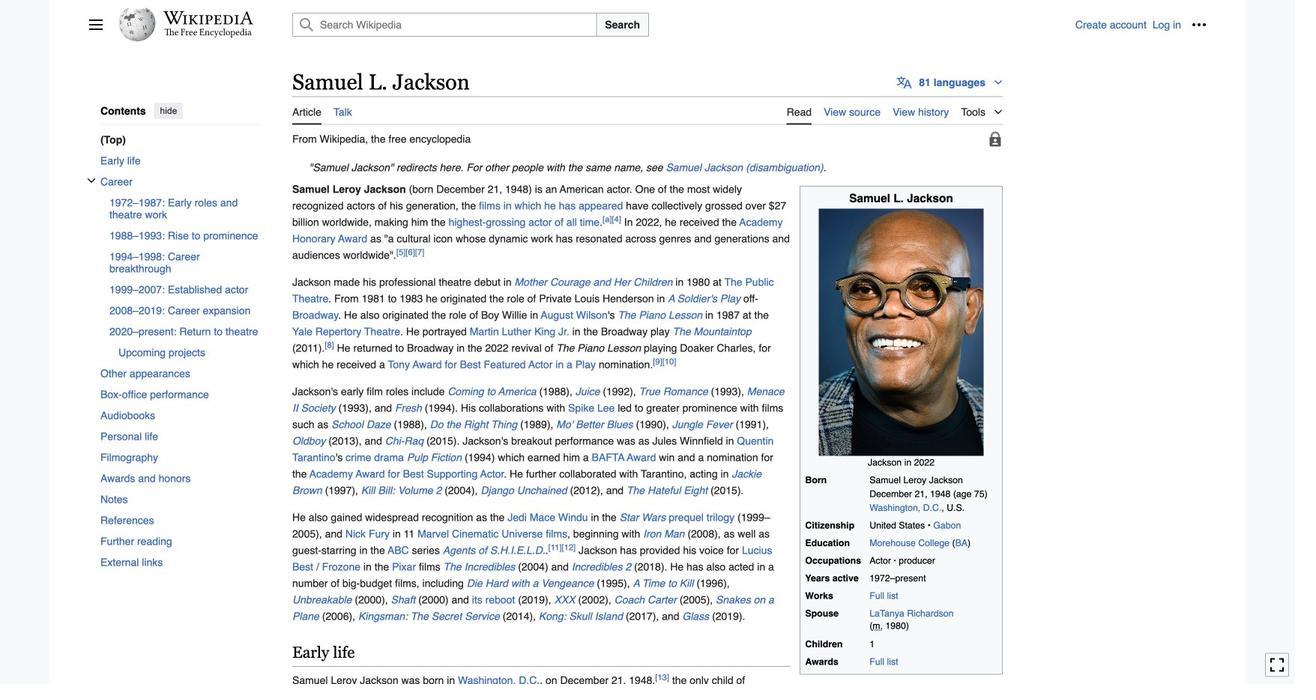 Task type: vqa. For each thing, say whether or not it's contained in the screenshot.
Wikipedia image on the top of the page
yes



Task type: locate. For each thing, give the bounding box(es) containing it.
ellipsis image
[[1192, 17, 1207, 32]]

wikipedia image
[[163, 11, 253, 25]]

the free encyclopedia image
[[165, 28, 252, 38]]

None search field
[[274, 13, 1075, 37]]

personal tools navigation
[[1075, 13, 1211, 37]]

main content
[[286, 67, 1207, 684]]

x small image
[[87, 176, 96, 185]]

language progressive image
[[897, 75, 912, 90]]

note
[[292, 159, 1003, 176]]

Search Wikipedia search field
[[292, 13, 597, 37]]

page semi-protected image
[[988, 131, 1003, 146]]



Task type: describe. For each thing, give the bounding box(es) containing it.
fullscreen image
[[1270, 658, 1285, 673]]

jackson smiling at a camera image
[[819, 209, 984, 456]]

menu image
[[88, 17, 103, 32]]



